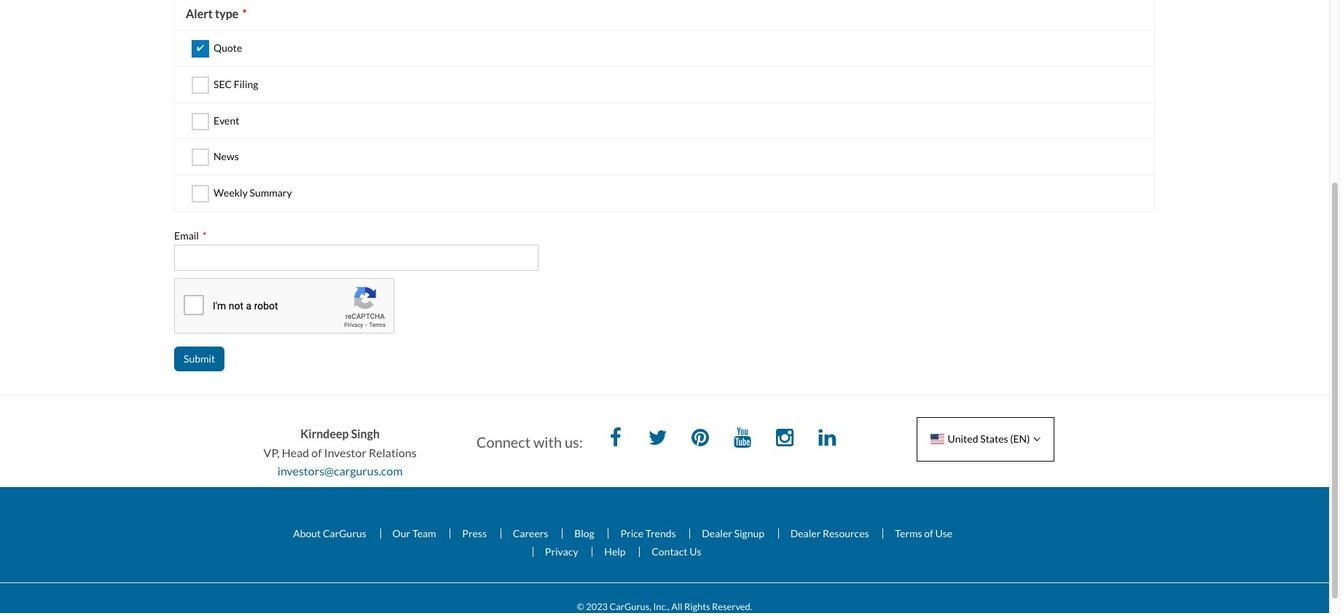 Task type: vqa. For each thing, say whether or not it's contained in the screenshot.
'Alert'
yes



Task type: describe. For each thing, give the bounding box(es) containing it.
youtube image
[[728, 425, 757, 454]]

about cargurus link
[[282, 528, 378, 540]]

linkedin image
[[813, 425, 842, 454]]

us image
[[931, 435, 945, 445]]

blog
[[575, 528, 595, 540]]

investors@cargurus.com link
[[278, 465, 403, 479]]

dealer resources link
[[778, 528, 881, 540]]

terms
[[895, 528, 923, 540]]

all
[[672, 601, 683, 613]]

team
[[413, 528, 436, 540]]

twitter image
[[644, 425, 673, 454]]

dealer resources
[[791, 528, 869, 540]]

alert type
[[186, 7, 239, 20]]

dealer for dealer resources
[[791, 528, 821, 540]]

price trends link
[[608, 528, 688, 540]]

terms of use link
[[883, 528, 965, 540]]

us:
[[565, 434, 583, 451]]

cargurus
[[323, 528, 367, 540]]

summary
[[250, 187, 292, 199]]

inc.,
[[654, 601, 670, 613]]

privacy
[[545, 546, 579, 558]]

of inside "kirndeep singh vp, head of investor relations investors@cargurus.com"
[[312, 446, 322, 460]]

vp,
[[264, 446, 280, 460]]

dealer signup
[[702, 528, 765, 540]]

(en)
[[1011, 433, 1030, 446]]

states
[[981, 433, 1009, 446]]

terms of use privacy
[[545, 528, 953, 558]]

type
[[215, 7, 239, 20]]

price
[[621, 528, 644, 540]]

cargurus,
[[610, 601, 652, 613]]

of inside terms of use privacy
[[925, 528, 934, 540]]

news
[[214, 150, 239, 163]]

united states (en)
[[948, 433, 1030, 446]]

2023
[[586, 601, 608, 613]]

reserved.
[[712, 601, 753, 613]]

kirndeep
[[301, 427, 349, 441]]

sec
[[214, 78, 232, 90]]

price trends
[[621, 528, 676, 540]]

careers link
[[501, 528, 560, 540]]

dealer for dealer signup
[[702, 528, 733, 540]]

privacy link
[[533, 546, 590, 558]]

our team
[[393, 528, 436, 540]]



Task type: locate. For each thing, give the bounding box(es) containing it.
weekly
[[214, 187, 248, 199]]

facebook image
[[601, 425, 630, 454]]

singh
[[351, 427, 380, 441]]

Email email field
[[174, 245, 539, 271]]

help
[[605, 546, 626, 558]]

contact us
[[652, 546, 702, 558]]

contact us link
[[640, 546, 713, 558]]

signup
[[735, 528, 765, 540]]

dealer left signup
[[702, 528, 733, 540]]

dealer
[[702, 528, 733, 540], [791, 528, 821, 540]]

kirndeep singh vp, head of investor relations investors@cargurus.com
[[264, 427, 417, 479]]

1 dealer from the left
[[702, 528, 733, 540]]

weekly summary
[[214, 187, 292, 199]]

about cargurus
[[293, 528, 367, 540]]

relations
[[369, 446, 417, 460]]

of
[[312, 446, 322, 460], [925, 528, 934, 540]]

press
[[462, 528, 487, 540]]

of down kirndeep
[[312, 446, 322, 460]]

1 horizontal spatial dealer
[[791, 528, 821, 540]]

connect with us element
[[477, 425, 853, 454]]

1 vertical spatial of
[[925, 528, 934, 540]]

email
[[174, 230, 199, 242]]

investor
[[324, 446, 367, 460]]

dealer signup link
[[690, 528, 776, 540]]

2 dealer from the left
[[791, 528, 821, 540]]

united
[[948, 433, 979, 446]]

our team link
[[380, 528, 448, 540]]

connect with us:
[[477, 434, 583, 451]]

1 horizontal spatial of
[[925, 528, 934, 540]]

0 horizontal spatial dealer
[[702, 528, 733, 540]]

©
[[577, 601, 585, 613]]

blog link
[[562, 528, 606, 540]]

instagram image
[[771, 425, 800, 454]]

© 2023 cargurus, inc., all rights reserved.
[[577, 601, 753, 613]]

head
[[282, 446, 309, 460]]

sec filing
[[214, 78, 258, 90]]

with
[[534, 434, 562, 451]]

resources
[[823, 528, 869, 540]]

help link
[[592, 546, 638, 558]]

alert
[[186, 7, 213, 20]]

our
[[393, 528, 411, 540]]

use
[[936, 528, 953, 540]]

rights
[[685, 601, 711, 613]]

trends
[[646, 528, 676, 540]]

united states (en) button
[[917, 418, 1055, 462]]

0 horizontal spatial of
[[312, 446, 322, 460]]

0 vertical spatial of
[[312, 446, 322, 460]]

quote
[[214, 42, 242, 54]]

careers
[[513, 528, 549, 540]]

event
[[214, 114, 239, 127]]

of left "use"
[[925, 528, 934, 540]]

dealer left resources
[[791, 528, 821, 540]]

filing
[[234, 78, 258, 90]]

about
[[293, 528, 321, 540]]

us
[[690, 546, 702, 558]]

pinterest image
[[686, 425, 715, 454]]

connect
[[477, 434, 531, 451]]

press link
[[450, 528, 499, 540]]

None submit
[[174, 347, 225, 372]]

contact
[[652, 546, 688, 558]]

investors@cargurus.com
[[278, 465, 403, 479]]



